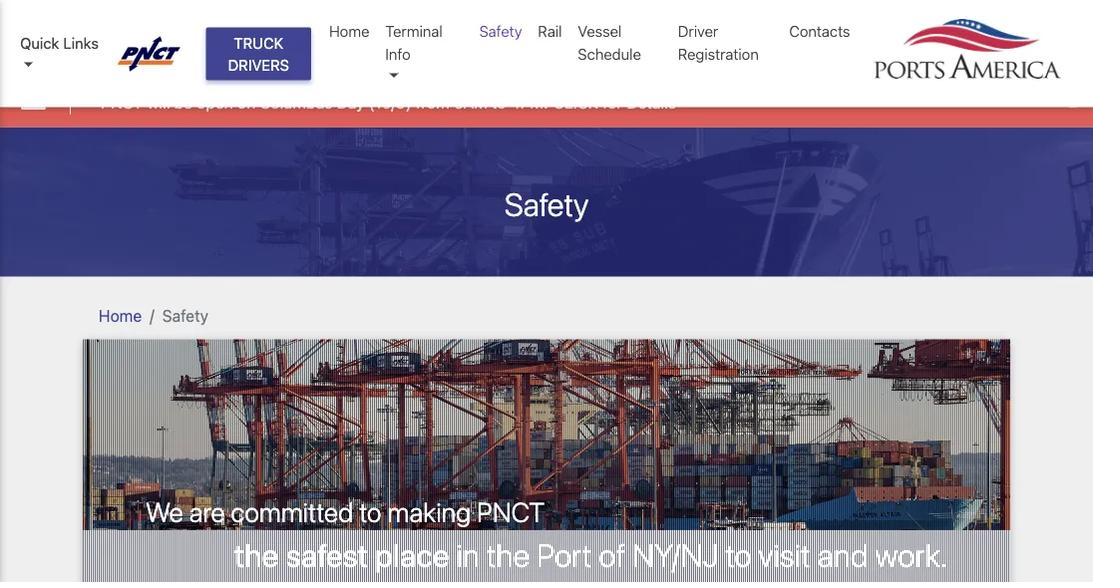 Task type: vqa. For each thing, say whether or not it's contained in the screenshot.
Vessel Schedule
yes



Task type: locate. For each thing, give the bounding box(es) containing it.
pnct will be open on columbus day (10/9) from 6am to 4pm.*click for details* link
[[101, 90, 684, 114]]

1 vertical spatial safety
[[505, 185, 589, 223]]

truck drivers link
[[206, 27, 311, 80]]

the down committed
[[234, 536, 279, 574]]

0 horizontal spatial home
[[99, 306, 142, 325]]

we
[[146, 496, 183, 528]]

safety link
[[471, 12, 530, 50]]

close image
[[1064, 88, 1084, 108]]

port
[[537, 536, 592, 574]]

4pm.*click
[[510, 93, 599, 112]]

pnct
[[101, 93, 143, 112], [477, 496, 545, 528]]

to left making
[[359, 496, 382, 528]]

links
[[63, 34, 99, 51]]

0 horizontal spatial to
[[359, 496, 382, 528]]

0 horizontal spatial home link
[[99, 306, 142, 325]]

registration
[[678, 45, 759, 62]]

0 vertical spatial home
[[329, 22, 370, 40]]

1 horizontal spatial pnct
[[477, 496, 545, 528]]

and
[[818, 536, 869, 574]]

for
[[603, 93, 623, 112]]

pnct up in
[[477, 496, 545, 528]]

making
[[388, 496, 471, 528]]

1 horizontal spatial the
[[487, 536, 530, 574]]

safety inside safety 'link'
[[479, 22, 522, 40]]

pnct left will
[[101, 93, 143, 112]]

the
[[234, 536, 279, 574], [487, 536, 530, 574]]

0 horizontal spatial the
[[234, 536, 279, 574]]

1 vertical spatial pnct
[[477, 496, 545, 528]]

rail
[[538, 22, 562, 40]]

0 vertical spatial safety
[[479, 22, 522, 40]]

1 vertical spatial home
[[99, 306, 142, 325]]

6am
[[454, 93, 488, 112]]

the right in
[[487, 536, 530, 574]]

0 horizontal spatial pnct
[[101, 93, 143, 112]]

we are committed to making pnct the safest place in the port of ny/nj to visit and work.
[[146, 496, 948, 574]]

pnct inside alert
[[101, 93, 143, 112]]

info
[[386, 45, 411, 62]]

home
[[329, 22, 370, 40], [99, 306, 142, 325]]

safety
[[479, 22, 522, 40], [505, 185, 589, 223], [162, 306, 208, 325]]

2 vertical spatial safety
[[162, 306, 208, 325]]

to left visit
[[726, 536, 752, 574]]

home link
[[321, 12, 378, 50], [99, 306, 142, 325]]

drivers
[[228, 56, 289, 74]]

rail link
[[530, 12, 570, 50]]

1 horizontal spatial home link
[[321, 12, 378, 50]]

work.
[[876, 536, 948, 574]]

terminal info
[[386, 22, 443, 62]]

to right 6am
[[492, 93, 506, 112]]

1 horizontal spatial to
[[492, 93, 506, 112]]

2 vertical spatial to
[[726, 536, 752, 574]]

to
[[492, 93, 506, 112], [359, 496, 382, 528], [726, 536, 752, 574]]

truck drivers
[[228, 34, 289, 74]]

1 the from the left
[[234, 536, 279, 574]]

vessel
[[578, 22, 622, 40]]

ny/nj
[[632, 536, 719, 574]]

terminal
[[386, 22, 443, 40]]

driver
[[678, 22, 719, 40]]

0 vertical spatial to
[[492, 93, 506, 112]]

from
[[416, 93, 450, 112]]

schedule
[[578, 45, 641, 62]]

driver registration link
[[670, 12, 782, 73]]

0 vertical spatial pnct
[[101, 93, 143, 112]]

1 vertical spatial home link
[[99, 306, 142, 325]]



Task type: describe. For each thing, give the bounding box(es) containing it.
to inside alert
[[492, 93, 506, 112]]

details*
[[627, 93, 684, 112]]

place
[[375, 536, 449, 574]]

in
[[456, 536, 480, 574]]

contacts
[[790, 22, 851, 40]]

on
[[237, 93, 255, 112]]

safest
[[286, 536, 368, 574]]

1 horizontal spatial home
[[329, 22, 370, 40]]

2 the from the left
[[487, 536, 530, 574]]

quick
[[20, 34, 59, 51]]

quick links link
[[20, 31, 99, 76]]

0 vertical spatial home link
[[321, 12, 378, 50]]

2 horizontal spatial to
[[726, 536, 752, 574]]

pnct will be open on columbus day (10/9) from 6am to 4pm.*click for details*
[[101, 93, 684, 112]]

(10/9)
[[369, 93, 412, 112]]

terminal info link
[[378, 12, 471, 95]]

quick links
[[20, 34, 99, 51]]

contacts link
[[782, 12, 859, 50]]

1 vertical spatial to
[[359, 496, 382, 528]]

of
[[599, 536, 626, 574]]

columbus
[[260, 93, 333, 112]]

vessel schedule
[[578, 22, 641, 62]]

committed
[[231, 496, 353, 528]]

truck
[[234, 34, 284, 51]]

visit
[[759, 536, 811, 574]]

day
[[337, 93, 365, 112]]

be
[[174, 93, 193, 112]]

vessel schedule link
[[570, 12, 670, 73]]

pnct will be open on columbus day (10/9) from 6am to 4pm.*click for details* alert
[[0, 73, 1094, 127]]

driver registration
[[678, 22, 759, 62]]

will
[[147, 93, 170, 112]]

are
[[189, 496, 225, 528]]

pnct inside we are committed to making pnct the safest place in the port of ny/nj to visit and work.
[[477, 496, 545, 528]]

open
[[197, 93, 233, 112]]



